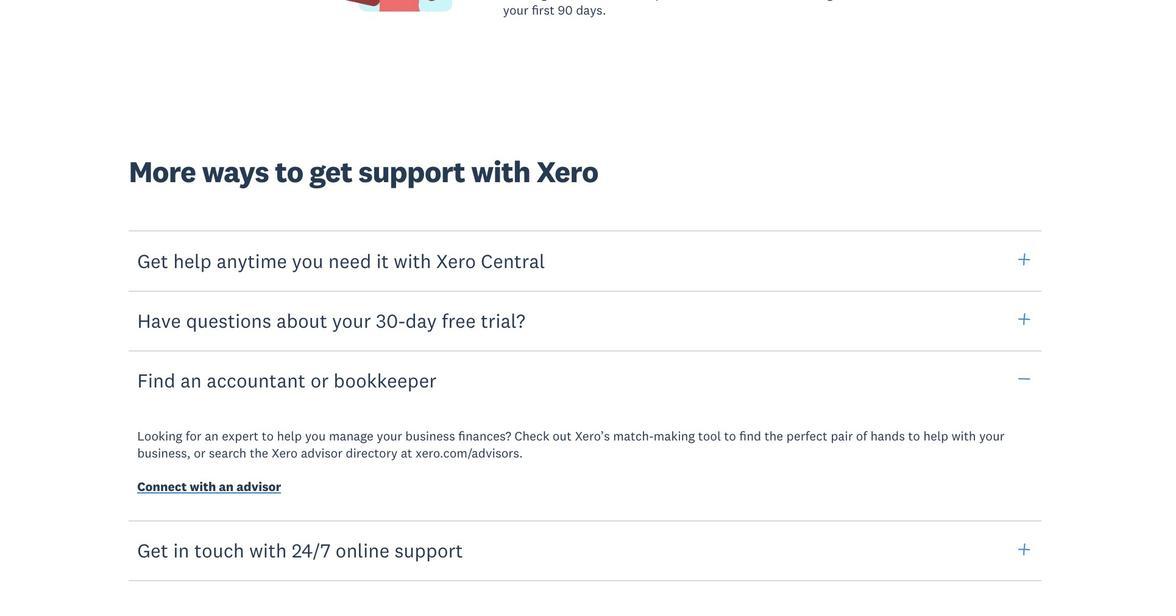 Task type: describe. For each thing, give the bounding box(es) containing it.
need
[[329, 249, 372, 273]]

about
[[277, 308, 328, 333]]

directory
[[346, 445, 398, 461]]

accountant
[[207, 368, 306, 393]]

30-
[[376, 308, 406, 333]]

2 horizontal spatial help
[[924, 428, 949, 445]]

1 horizontal spatial your
[[377, 428, 402, 445]]

free
[[442, 308, 476, 333]]

find
[[137, 368, 176, 393]]

with inside get help anytime you need it with xero central dropdown button
[[394, 249, 432, 273]]

with inside get in touch with 24/7 online support "dropdown button"
[[249, 539, 287, 563]]

tool
[[699, 428, 722, 445]]

to left the get
[[275, 153, 303, 191]]

trial?
[[481, 308, 526, 333]]

more ways to get support with xero
[[129, 153, 599, 191]]

get help anytime you need it with xero central button
[[129, 231, 1042, 292]]

hands
[[871, 428, 906, 445]]

have questions about your 30-day free trial? button
[[129, 290, 1042, 352]]

get
[[309, 153, 353, 191]]

have
[[137, 308, 181, 333]]

find an accountant or bookkeeper element
[[117, 411, 1055, 522]]

anytime
[[217, 249, 287, 273]]

get for get in touch with 24/7 online support
[[137, 539, 168, 563]]

central
[[481, 249, 545, 273]]

xero.com/advisors.
[[416, 445, 523, 461]]

0 vertical spatial support
[[359, 153, 465, 191]]

get help anytime you need it with xero central
[[137, 249, 545, 273]]

looking for an expert to help you manage your business finances? check out xero's match-making tool to find the perfect pair of hands to help with your business, or search the xero advisor directory at xero.com/advisors.
[[137, 428, 1005, 461]]

ways
[[202, 153, 269, 191]]

find
[[740, 428, 762, 445]]

day
[[406, 308, 437, 333]]

an for for
[[205, 428, 219, 445]]

2 horizontal spatial xero
[[537, 153, 599, 191]]

pair
[[831, 428, 854, 445]]

looking
[[137, 428, 182, 445]]

1 horizontal spatial the
[[765, 428, 784, 445]]

with inside connect with an advisor link
[[190, 479, 216, 495]]

manage
[[329, 428, 374, 445]]

or inside find an accountant or bookkeeper dropdown button
[[311, 368, 329, 393]]

making
[[654, 428, 695, 445]]

support inside "dropdown button"
[[395, 539, 463, 563]]

business
[[406, 428, 455, 445]]

bookkeeper
[[334, 368, 437, 393]]

at
[[401, 445, 413, 461]]

get in touch with 24/7 online support
[[137, 539, 463, 563]]

business,
[[137, 445, 191, 461]]

check
[[515, 428, 550, 445]]

help inside dropdown button
[[173, 249, 212, 273]]

xero inside get help anytime you need it with xero central dropdown button
[[436, 249, 476, 273]]

2 horizontal spatial your
[[980, 428, 1005, 445]]



Task type: vqa. For each thing, say whether or not it's contained in the screenshot.
Looking
yes



Task type: locate. For each thing, give the bounding box(es) containing it.
1 horizontal spatial help
[[277, 428, 302, 445]]

the
[[765, 428, 784, 445], [250, 445, 269, 461]]

help right hands
[[924, 428, 949, 445]]

1 vertical spatial an
[[205, 428, 219, 445]]

help
[[173, 249, 212, 273], [277, 428, 302, 445], [924, 428, 949, 445]]

to right hands
[[909, 428, 921, 445]]

an right find
[[180, 368, 202, 393]]

or down have questions about your 30-day free trial?
[[311, 368, 329, 393]]

help right expert
[[277, 428, 302, 445]]

finances?
[[459, 428, 512, 445]]

an down search
[[219, 479, 234, 495]]

1 horizontal spatial or
[[311, 368, 329, 393]]

get up have
[[137, 249, 168, 273]]

0 horizontal spatial xero
[[272, 445, 298, 461]]

0 horizontal spatial an
[[180, 368, 202, 393]]

you left manage
[[305, 428, 326, 445]]

advisor
[[301, 445, 343, 461], [237, 479, 281, 495]]

you
[[292, 249, 324, 273], [305, 428, 326, 445]]

an right the for
[[205, 428, 219, 445]]

connect
[[137, 479, 187, 495]]

advisor down search
[[237, 479, 281, 495]]

0 horizontal spatial your
[[332, 308, 371, 333]]

search
[[209, 445, 247, 461]]

24/7
[[292, 539, 331, 563]]

in
[[173, 539, 189, 563]]

you inside dropdown button
[[292, 249, 324, 273]]

with
[[471, 153, 531, 191], [394, 249, 432, 273], [952, 428, 977, 445], [190, 479, 216, 495], [249, 539, 287, 563]]

to
[[275, 153, 303, 191], [262, 428, 274, 445], [725, 428, 737, 445], [909, 428, 921, 445]]

of
[[857, 428, 868, 445]]

connect with an advisor link
[[137, 479, 281, 498]]

get for get help anytime you need it with xero central
[[137, 249, 168, 273]]

1 horizontal spatial xero
[[436, 249, 476, 273]]

advisor down manage
[[301, 445, 343, 461]]

0 horizontal spatial or
[[194, 445, 206, 461]]

0 horizontal spatial help
[[173, 249, 212, 273]]

find an accountant or bookkeeper button
[[129, 350, 1042, 411]]

xero inside looking for an expert to help you manage your business finances? check out xero's match-making tool to find the perfect pair of hands to help with your business, or search the xero advisor directory at xero.com/advisors.
[[272, 445, 298, 461]]

have questions about your 30-day free trial?
[[137, 308, 526, 333]]

get left in
[[137, 539, 168, 563]]

the down expert
[[250, 445, 269, 461]]

out
[[553, 428, 572, 445]]

more
[[129, 153, 196, 191]]

expert
[[222, 428, 259, 445]]

perfect
[[787, 428, 828, 445]]

your inside 'have questions about your 30-day free trial?' dropdown button
[[332, 308, 371, 333]]

1 horizontal spatial advisor
[[301, 445, 343, 461]]

get in touch with 24/7 online support button
[[129, 520, 1042, 582]]

0 horizontal spatial the
[[250, 445, 269, 461]]

match-
[[614, 428, 654, 445]]

1 vertical spatial you
[[305, 428, 326, 445]]

1 vertical spatial get
[[137, 539, 168, 563]]

xero's
[[575, 428, 610, 445]]

connect with an advisor
[[137, 479, 281, 495]]

for
[[186, 428, 202, 445]]

1 horizontal spatial an
[[205, 428, 219, 445]]

the right find
[[765, 428, 784, 445]]

1 vertical spatial or
[[194, 445, 206, 461]]

advisor inside looking for an expert to help you manage your business finances? check out xero's match-making tool to find the perfect pair of hands to help with your business, or search the xero advisor directory at xero.com/advisors.
[[301, 445, 343, 461]]

1 get from the top
[[137, 249, 168, 273]]

help left anytime
[[173, 249, 212, 273]]

1 vertical spatial advisor
[[237, 479, 281, 495]]

0 vertical spatial an
[[180, 368, 202, 393]]

0 vertical spatial you
[[292, 249, 324, 273]]

online
[[336, 539, 390, 563]]

you left need
[[292, 249, 324, 273]]

to left find
[[725, 428, 737, 445]]

xero
[[537, 153, 599, 191], [436, 249, 476, 273], [272, 445, 298, 461]]

support
[[359, 153, 465, 191], [395, 539, 463, 563]]

your
[[332, 308, 371, 333], [377, 428, 402, 445], [980, 428, 1005, 445]]

with inside looking for an expert to help you manage your business finances? check out xero's match-making tool to find the perfect pair of hands to help with your business, or search the xero advisor directory at xero.com/advisors.
[[952, 428, 977, 445]]

you inside looking for an expert to help you manage your business finances? check out xero's match-making tool to find the perfect pair of hands to help with your business, or search the xero advisor directory at xero.com/advisors.
[[305, 428, 326, 445]]

1 vertical spatial support
[[395, 539, 463, 563]]

2 vertical spatial xero
[[272, 445, 298, 461]]

get inside dropdown button
[[137, 249, 168, 273]]

get inside "dropdown button"
[[137, 539, 168, 563]]

1 vertical spatial xero
[[436, 249, 476, 273]]

2 vertical spatial an
[[219, 479, 234, 495]]

0 vertical spatial or
[[311, 368, 329, 393]]

get
[[137, 249, 168, 273], [137, 539, 168, 563]]

or inside looking for an expert to help you manage your business finances? check out xero's match-making tool to find the perfect pair of hands to help with your business, or search the xero advisor directory at xero.com/advisors.
[[194, 445, 206, 461]]

touch
[[194, 539, 245, 563]]

2 get from the top
[[137, 539, 168, 563]]

questions
[[186, 308, 272, 333]]

0 vertical spatial get
[[137, 249, 168, 273]]

2 horizontal spatial an
[[219, 479, 234, 495]]

0 horizontal spatial advisor
[[237, 479, 281, 495]]

an inside looking for an expert to help you manage your business finances? check out xero's match-making tool to find the perfect pair of hands to help with your business, or search the xero advisor directory at xero.com/advisors.
[[205, 428, 219, 445]]

0 vertical spatial xero
[[537, 153, 599, 191]]

find an accountant or bookkeeper
[[137, 368, 437, 393]]

to right expert
[[262, 428, 274, 445]]

it
[[377, 249, 389, 273]]

an for with
[[219, 479, 234, 495]]

or down the for
[[194, 445, 206, 461]]

an
[[180, 368, 202, 393], [205, 428, 219, 445], [219, 479, 234, 495]]

0 vertical spatial advisor
[[301, 445, 343, 461]]

or
[[311, 368, 329, 393], [194, 445, 206, 461]]

an inside dropdown button
[[180, 368, 202, 393]]



